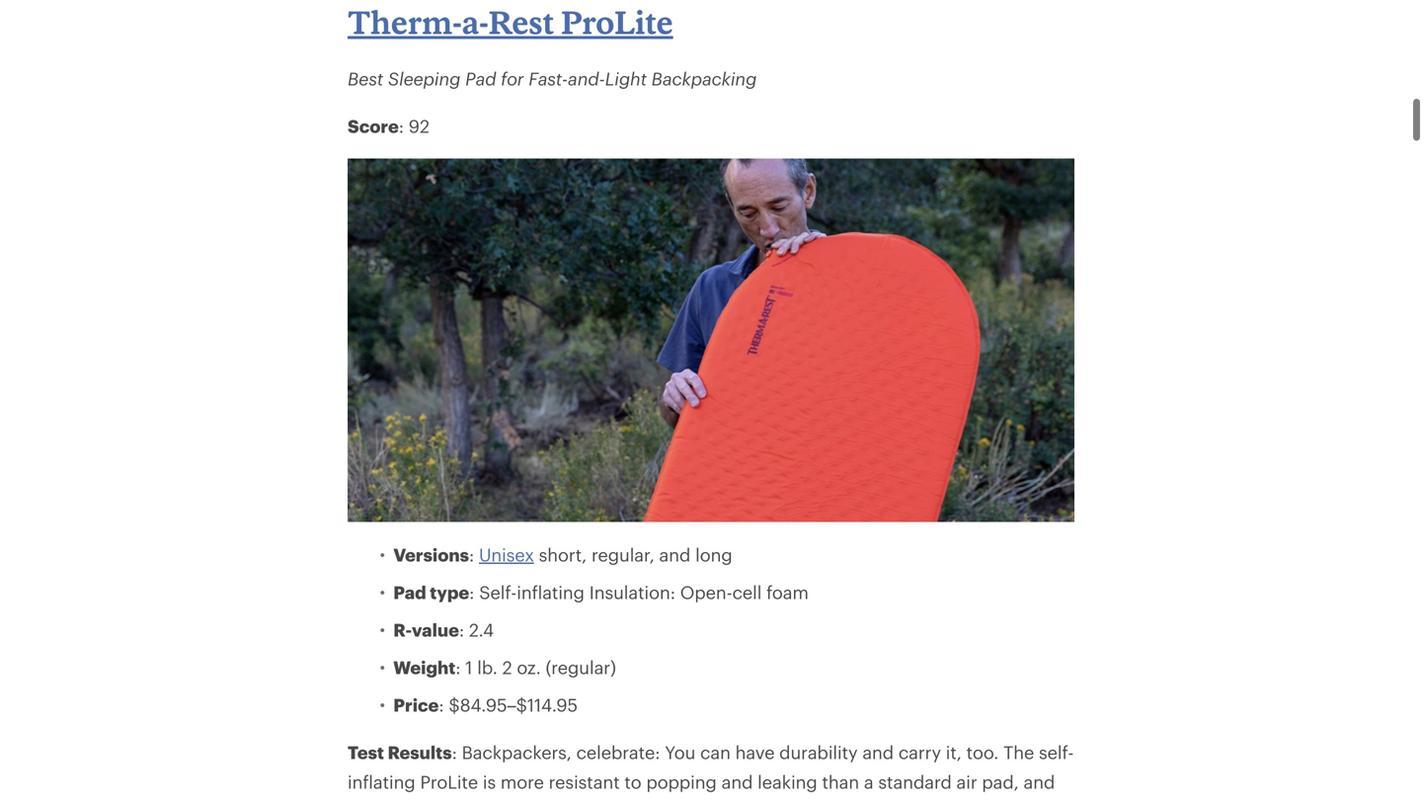 Task type: locate. For each thing, give the bounding box(es) containing it.
pad up r- on the bottom left of the page
[[394, 582, 427, 603]]

and- down a
[[841, 802, 879, 803]]

test results
[[348, 742, 452, 763]]

and- right for
[[568, 68, 605, 89]]

0 vertical spatial inflating
[[517, 582, 585, 603]]

polyester
[[557, 802, 635, 803]]

for
[[501, 68, 524, 89]]

prolite up soft,
[[420, 772, 478, 793]]

inflating down short,
[[517, 582, 585, 603]]

inflating
[[517, 582, 585, 603], [348, 772, 416, 793]]

versions
[[394, 545, 469, 565]]

1
[[466, 657, 473, 678]]

1 vertical spatial and-
[[841, 802, 879, 803]]

inflating inside ": backpackers, celebrate: you can have durability and carry it, too. the self- inflating prolite is more resistant to popping and leaking than a standard air pad, and its t-shirt-soft, 50-denier polyester cover withstands rough-and-tumble excursions."
[[348, 772, 416, 793]]

1 horizontal spatial pad
[[466, 68, 497, 89]]

is
[[483, 772, 496, 793]]

pad
[[466, 68, 497, 89], [394, 582, 427, 603]]

r-value : 2.4
[[394, 620, 494, 640]]

rest
[[489, 3, 555, 41]]

a-
[[462, 3, 489, 41]]

:
[[399, 116, 404, 137], [469, 545, 475, 565], [470, 582, 475, 603], [459, 620, 465, 640], [456, 657, 461, 678], [439, 695, 444, 716], [452, 742, 457, 763]]

: left self-
[[470, 582, 475, 603]]

fast-
[[529, 68, 568, 89]]

prolite up light
[[562, 3, 674, 41]]

1 vertical spatial inflating
[[348, 772, 416, 793]]

(regular)
[[546, 657, 616, 678]]

a
[[865, 772, 874, 793]]

oz.
[[517, 657, 541, 678]]

1 horizontal spatial and-
[[841, 802, 879, 803]]

0 horizontal spatial and-
[[568, 68, 605, 89]]

1 vertical spatial prolite
[[420, 772, 478, 793]]

inflating up t-
[[348, 772, 416, 793]]

you
[[665, 742, 696, 763]]

: up soft,
[[452, 742, 457, 763]]

0 vertical spatial and-
[[568, 68, 605, 89]]

2.4
[[469, 620, 494, 640]]

rough-
[[786, 802, 841, 803]]

1 horizontal spatial inflating
[[517, 582, 585, 603]]

sleeping
[[388, 68, 461, 89]]

and-
[[568, 68, 605, 89], [841, 802, 879, 803]]

0 vertical spatial prolite
[[562, 3, 674, 41]]

resistant
[[549, 772, 620, 793]]

pad,
[[983, 772, 1020, 793]]

prolite
[[562, 3, 674, 41], [420, 772, 478, 793]]

therm-a-rest prolite link
[[348, 3, 674, 41]]

weight : 1 lb. 2 oz. (regular)
[[394, 657, 616, 678]]

withstands
[[691, 802, 781, 803]]

durability
[[780, 742, 858, 763]]

excursions.
[[942, 802, 1036, 803]]

and
[[660, 545, 691, 565], [863, 742, 894, 763], [722, 772, 753, 793], [1024, 772, 1056, 793]]

: left 1
[[456, 657, 461, 678]]

t-
[[372, 802, 387, 803]]

: down weight
[[439, 695, 444, 716]]

and down self-
[[1024, 772, 1056, 793]]

0 vertical spatial pad
[[466, 68, 497, 89]]

1 vertical spatial pad
[[394, 582, 427, 603]]

tumble
[[879, 802, 938, 803]]

its
[[348, 802, 367, 803]]

0 horizontal spatial prolite
[[420, 772, 478, 793]]

0 horizontal spatial inflating
[[348, 772, 416, 793]]

pad left for
[[466, 68, 497, 89]]



Task type: vqa. For each thing, say whether or not it's contained in the screenshot.
How within the How to Choose a Water Filter or Purifier
no



Task type: describe. For each thing, give the bounding box(es) containing it.
best sleeping pad for fast-and-light backpacking
[[348, 68, 757, 89]]

: left 2.4
[[459, 620, 465, 640]]

carry
[[899, 742, 942, 763]]

than
[[823, 772, 860, 793]]

unisex
[[479, 545, 534, 565]]

light
[[605, 68, 647, 89]]

92
[[409, 116, 430, 137]]

popping
[[647, 772, 717, 793]]

self-
[[479, 582, 517, 603]]

standard
[[879, 772, 952, 793]]

$84.95–$114.95
[[449, 695, 578, 716]]

therm-a-rest prolite image
[[348, 159, 1075, 522]]

0 horizontal spatial pad
[[394, 582, 427, 603]]

backpacking
[[652, 68, 757, 89]]

test
[[348, 742, 384, 763]]

best
[[348, 68, 383, 89]]

too.
[[967, 742, 999, 763]]

regular,
[[592, 545, 655, 565]]

results
[[388, 742, 452, 763]]

r-
[[394, 620, 412, 640]]

backpackers,
[[462, 742, 572, 763]]

: inside ": backpackers, celebrate: you can have durability and carry it, too. the self- inflating prolite is more resistant to popping and leaking than a standard air pad, and its t-shirt-soft, 50-denier polyester cover withstands rough-and-tumble excursions."
[[452, 742, 457, 763]]

therm-
[[348, 3, 462, 41]]

denier
[[499, 802, 553, 803]]

unisex link
[[479, 545, 534, 565]]

and left long
[[660, 545, 691, 565]]

2
[[503, 657, 512, 678]]

leaking
[[758, 772, 818, 793]]

have
[[736, 742, 775, 763]]

pad type : self-inflating insulation: open-cell foam
[[394, 582, 809, 603]]

long
[[696, 545, 733, 565]]

score : 92
[[348, 116, 430, 137]]

weight
[[394, 657, 456, 678]]

50-
[[471, 802, 499, 803]]

cell
[[733, 582, 762, 603]]

self-
[[1040, 742, 1075, 763]]

the
[[1004, 742, 1035, 763]]

more
[[501, 772, 544, 793]]

air
[[957, 772, 978, 793]]

: left unisex link
[[469, 545, 475, 565]]

open-
[[681, 582, 733, 603]]

short,
[[539, 545, 587, 565]]

score
[[348, 116, 399, 137]]

foam
[[767, 582, 809, 603]]

prolite inside ": backpackers, celebrate: you can have durability and carry it, too. the self- inflating prolite is more resistant to popping and leaking than a standard air pad, and its t-shirt-soft, 50-denier polyester cover withstands rough-and-tumble excursions."
[[420, 772, 478, 793]]

shirt-
[[387, 802, 429, 803]]

soft,
[[429, 802, 466, 803]]

versions : unisex short, regular, and long
[[394, 545, 733, 565]]

it,
[[946, 742, 962, 763]]

1 horizontal spatial prolite
[[562, 3, 674, 41]]

value
[[412, 620, 459, 640]]

celebrate:
[[577, 742, 661, 763]]

and up the withstands
[[722, 772, 753, 793]]

therm-a-rest prolite
[[348, 3, 674, 41]]

lb.
[[477, 657, 498, 678]]

: backpackers, celebrate: you can have durability and carry it, too. the self- inflating prolite is more resistant to popping and leaking than a standard air pad, and its t-shirt-soft, 50-denier polyester cover withstands rough-and-tumble excursions. 
[[348, 742, 1075, 803]]

cover
[[639, 802, 686, 803]]

price
[[394, 695, 439, 716]]

and- inside ": backpackers, celebrate: you can have durability and carry it, too. the self- inflating prolite is more resistant to popping and leaking than a standard air pad, and its t-shirt-soft, 50-denier polyester cover withstands rough-and-tumble excursions."
[[841, 802, 879, 803]]

price : $84.95–$114.95
[[394, 695, 578, 716]]

and up a
[[863, 742, 894, 763]]

: left "92"
[[399, 116, 404, 137]]

type
[[430, 582, 470, 603]]

to
[[625, 772, 642, 793]]

can
[[701, 742, 731, 763]]

insulation:
[[590, 582, 676, 603]]



